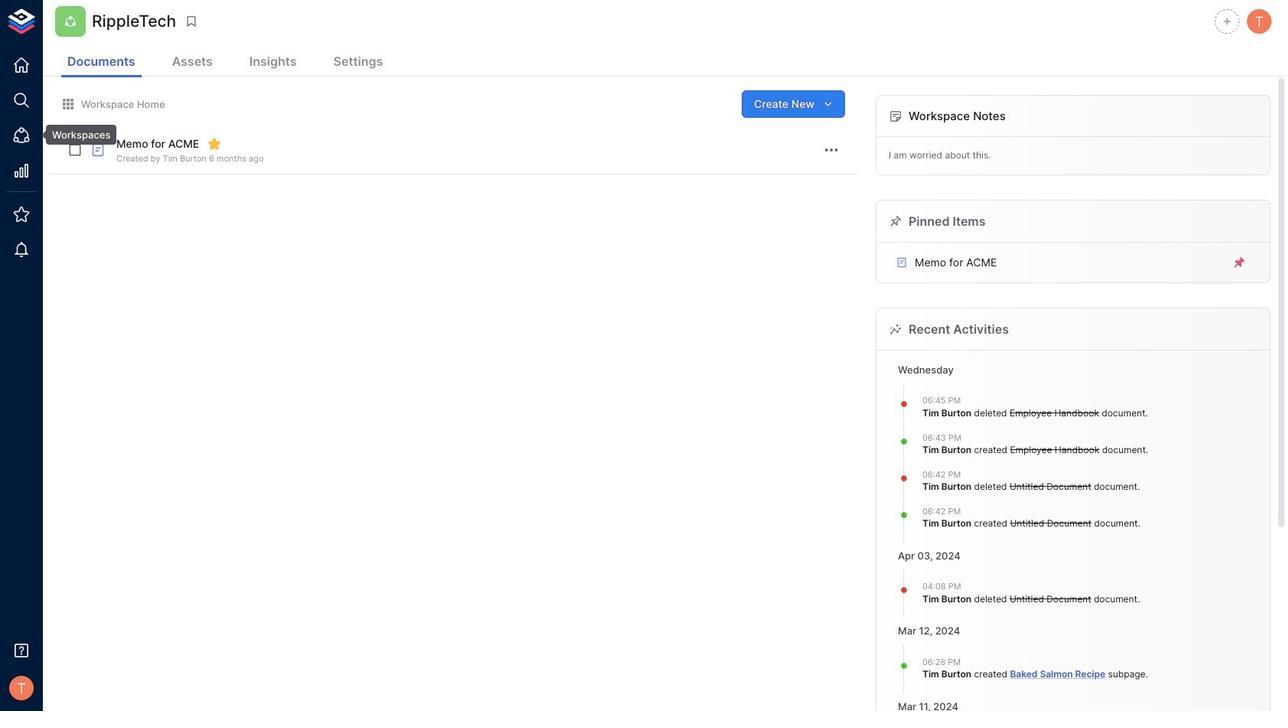 Task type: vqa. For each thing, say whether or not it's contained in the screenshot.
Hide Wiki image
no



Task type: describe. For each thing, give the bounding box(es) containing it.
bookmark image
[[185, 15, 198, 28]]

remove favorite image
[[208, 137, 221, 151]]



Task type: locate. For each thing, give the bounding box(es) containing it.
unpin image
[[1232, 256, 1246, 269]]

tooltip
[[35, 125, 117, 145]]



